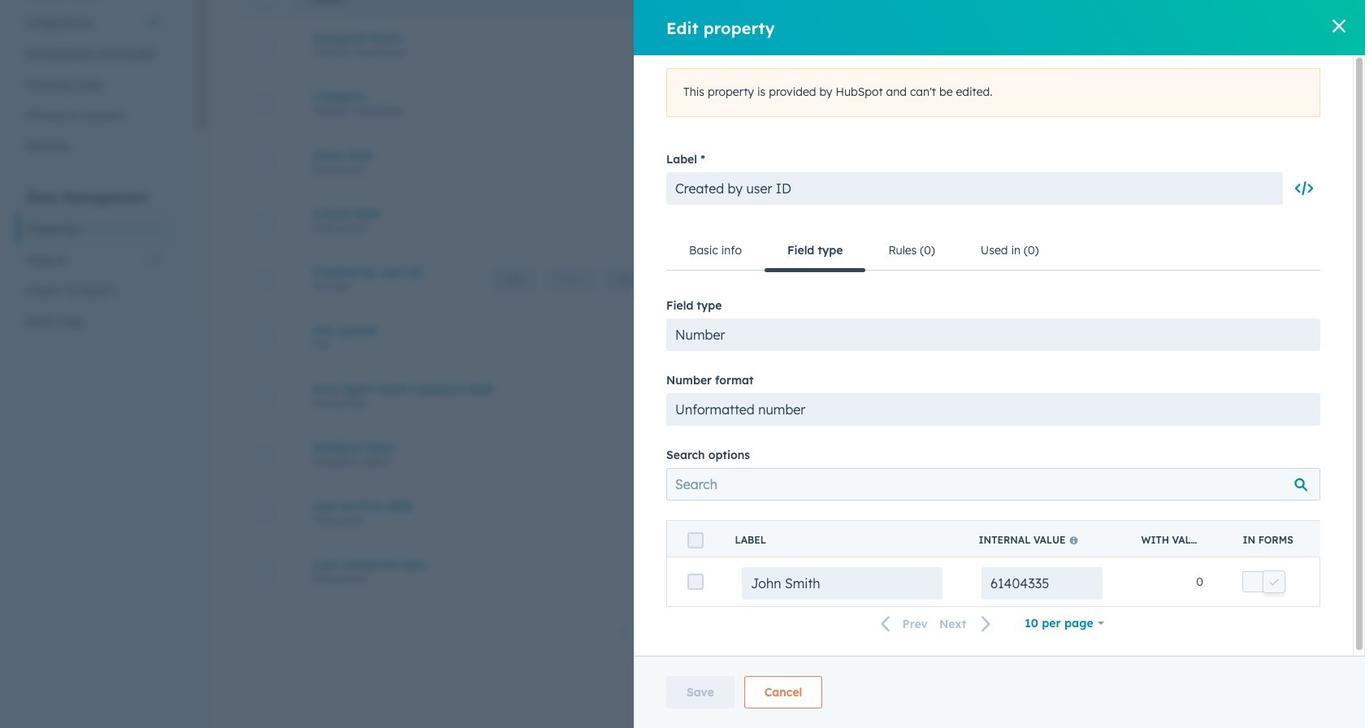 Task type: vqa. For each thing, say whether or not it's contained in the screenshot.
the Preview within Preview button
no



Task type: locate. For each thing, give the bounding box(es) containing it.
tab panel
[[237, 0, 1328, 660]]

ascending sort. press to sort descending. element
[[347, 0, 354, 7]]

ascending sort. press to sort descending. image
[[347, 0, 354, 4]]



Task type: describe. For each thing, give the bounding box(es) containing it.
previous page image
[[615, 623, 635, 643]]

data management element
[[16, 189, 170, 337]]



